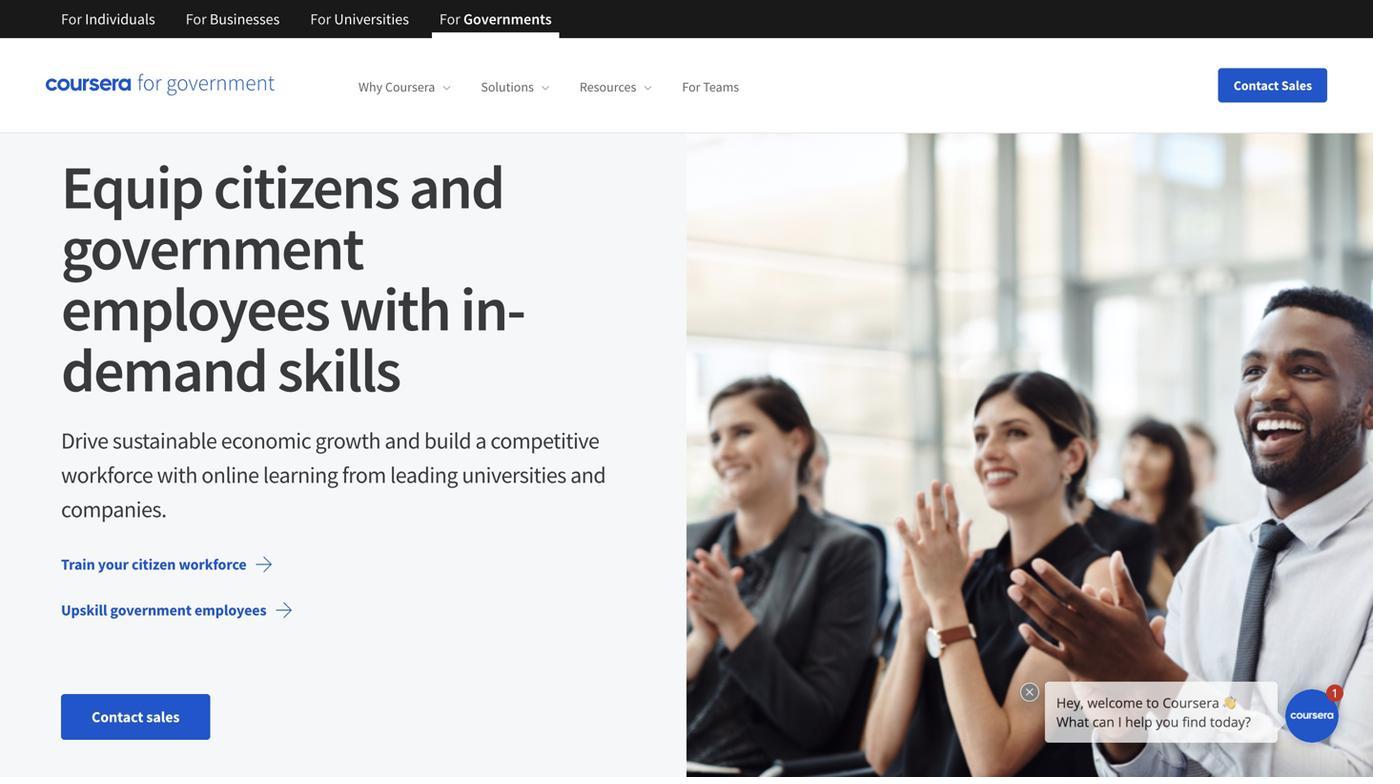 Task type: vqa. For each thing, say whether or not it's contained in the screenshot.
anneli
no



Task type: locate. For each thing, give the bounding box(es) containing it.
learning
[[263, 461, 338, 489]]

equip
[[61, 148, 203, 225]]

sales
[[146, 708, 180, 727]]

governments
[[463, 10, 552, 29]]

for left teams
[[682, 78, 700, 96]]

online
[[201, 461, 259, 489]]

workforce
[[61, 461, 153, 489], [179, 555, 247, 574]]

0 vertical spatial government
[[61, 209, 363, 286]]

train your citizen workforce link
[[46, 542, 289, 587]]

workforce up companies.
[[61, 461, 153, 489]]

upskill government employees
[[61, 601, 266, 620]]

for individuals
[[61, 10, 155, 29]]

train
[[61, 555, 95, 574]]

1 vertical spatial with
[[157, 461, 197, 489]]

for for governments
[[440, 10, 460, 29]]

1 horizontal spatial with
[[339, 270, 450, 347]]

contact
[[1234, 77, 1279, 94], [92, 708, 143, 727]]

0 vertical spatial workforce
[[61, 461, 153, 489]]

1 vertical spatial workforce
[[179, 555, 247, 574]]

for businesses
[[186, 10, 280, 29]]

competitive
[[491, 426, 599, 455]]

government inside equip citizens and government employees with in- demand skills
[[61, 209, 363, 286]]

with
[[339, 270, 450, 347], [157, 461, 197, 489]]

citizens
[[213, 148, 399, 225]]

equip citizens and government employees with in- demand skills
[[61, 148, 525, 408]]

for left governments
[[440, 10, 460, 29]]

coursera for government image
[[46, 74, 275, 97]]

your
[[98, 555, 129, 574]]

0 vertical spatial employees
[[61, 270, 329, 347]]

0 vertical spatial contact
[[1234, 77, 1279, 94]]

drive sustainable economic growth and build a competitive workforce with online learning from leading universities and companies.
[[61, 426, 606, 524]]

0 vertical spatial with
[[339, 270, 450, 347]]

build
[[424, 426, 471, 455]]

for
[[61, 10, 82, 29], [186, 10, 207, 29], [310, 10, 331, 29], [440, 10, 460, 29], [682, 78, 700, 96]]

for left universities
[[310, 10, 331, 29]]

1 vertical spatial and
[[385, 426, 420, 455]]

demand
[[61, 331, 267, 408]]

0 horizontal spatial contact
[[92, 708, 143, 727]]

0 horizontal spatial with
[[157, 461, 197, 489]]

upskill
[[61, 601, 107, 620]]

1 vertical spatial contact
[[92, 708, 143, 727]]

coursera
[[385, 78, 435, 96]]

employees
[[61, 270, 329, 347], [195, 601, 266, 620]]

individuals
[[85, 10, 155, 29]]

growth
[[315, 426, 381, 455]]

for teams
[[682, 78, 739, 96]]

for for individuals
[[61, 10, 82, 29]]

for left individuals on the top left of the page
[[61, 10, 82, 29]]

for governments
[[440, 10, 552, 29]]

0 horizontal spatial workforce
[[61, 461, 153, 489]]

for left "businesses" on the left of the page
[[186, 10, 207, 29]]

banner navigation
[[46, 0, 567, 38]]

workforce up upskill government employees link
[[179, 555, 247, 574]]

government
[[61, 209, 363, 286], [110, 601, 192, 620]]

0 vertical spatial and
[[409, 148, 504, 225]]

1 horizontal spatial contact
[[1234, 77, 1279, 94]]

workforce inside the drive sustainable economic growth and build a competitive workforce with online learning from leading universities and companies.
[[61, 461, 153, 489]]

contact inside "button"
[[1234, 77, 1279, 94]]

companies.
[[61, 495, 166, 524]]

contact for contact sales
[[92, 708, 143, 727]]

resources
[[580, 78, 636, 96]]

universities
[[462, 461, 566, 489]]

and
[[409, 148, 504, 225], [385, 426, 420, 455], [570, 461, 606, 489]]

resources link
[[580, 78, 652, 96]]



Task type: describe. For each thing, give the bounding box(es) containing it.
contact sales
[[1234, 77, 1312, 94]]

teams
[[703, 78, 739, 96]]

solutions link
[[481, 78, 549, 96]]

with inside equip citizens and government employees with in- demand skills
[[339, 270, 450, 347]]

citizen
[[132, 555, 176, 574]]

contact for contact sales
[[1234, 77, 1279, 94]]

a
[[475, 426, 486, 455]]

universities
[[334, 10, 409, 29]]

contact sales link
[[61, 694, 210, 740]]

why coursera link
[[359, 78, 450, 96]]

train your citizen workforce
[[61, 555, 247, 574]]

1 vertical spatial employees
[[195, 601, 266, 620]]

sales
[[1281, 77, 1312, 94]]

for teams link
[[682, 78, 739, 96]]

contact sales
[[92, 708, 180, 727]]

solutions
[[481, 78, 534, 96]]

why
[[359, 78, 383, 96]]

leading
[[390, 461, 458, 489]]

businesses
[[210, 10, 280, 29]]

economic
[[221, 426, 311, 455]]

skills
[[277, 331, 400, 408]]

employees inside equip citizens and government employees with in- demand skills
[[61, 270, 329, 347]]

contact sales button
[[1218, 68, 1327, 103]]

for for universities
[[310, 10, 331, 29]]

for universities
[[310, 10, 409, 29]]

from
[[342, 461, 386, 489]]

sustainable
[[112, 426, 217, 455]]

1 vertical spatial government
[[110, 601, 192, 620]]

and inside equip citizens and government employees with in- demand skills
[[409, 148, 504, 225]]

in-
[[460, 270, 525, 347]]

for for businesses
[[186, 10, 207, 29]]

with inside the drive sustainable economic growth and build a competitive workforce with online learning from leading universities and companies.
[[157, 461, 197, 489]]

why coursera
[[359, 78, 435, 96]]

1 horizontal spatial workforce
[[179, 555, 247, 574]]

2 vertical spatial and
[[570, 461, 606, 489]]

drive
[[61, 426, 108, 455]]

upskill government employees link
[[46, 587, 308, 633]]



